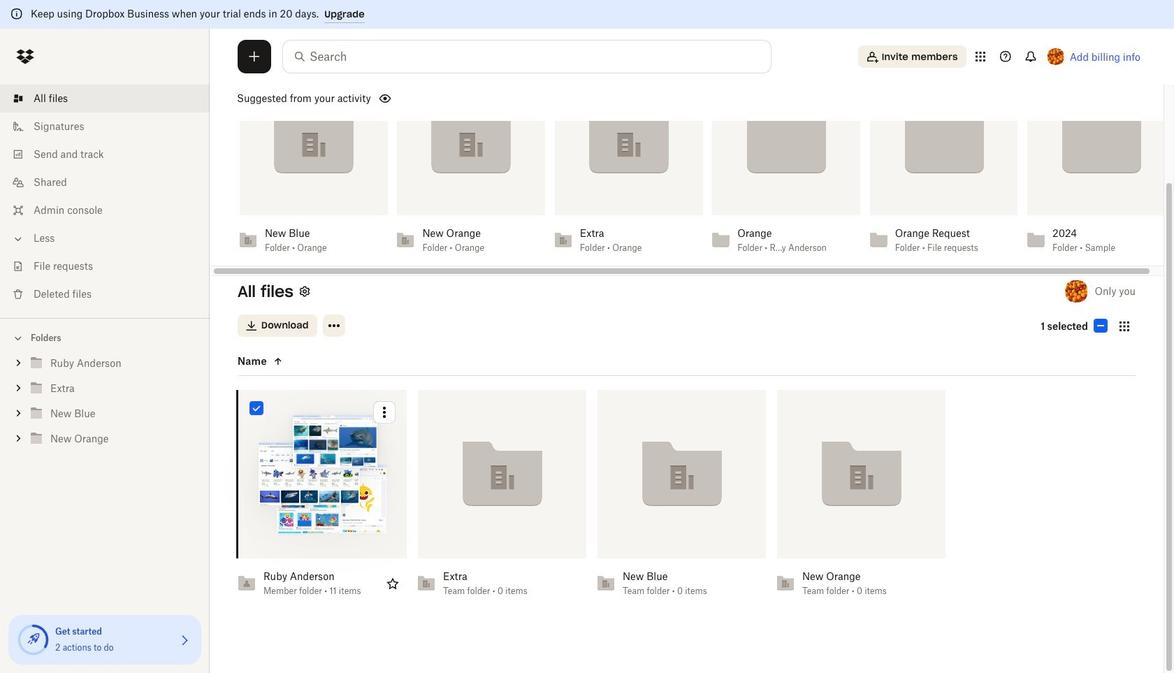 Task type: locate. For each thing, give the bounding box(es) containing it.
group
[[0, 348, 210, 462]]

list
[[0, 76, 210, 318]]

Search in folder "Dropbox" text field
[[310, 48, 743, 65]]

alert
[[0, 0, 1175, 29]]

team shared folder, new orange row
[[772, 390, 946, 606]]

team member folder, ruby anderson row
[[233, 390, 407, 606]]

team shared folder, new blue row
[[592, 390, 766, 606]]

list item
[[0, 85, 210, 113]]



Task type: vqa. For each thing, say whether or not it's contained in the screenshot.
topmost of
no



Task type: describe. For each thing, give the bounding box(es) containing it.
folder settings image
[[296, 283, 313, 300]]

dropbox image
[[11, 43, 39, 71]]

less image
[[11, 232, 25, 246]]

account menu image
[[1048, 48, 1065, 65]]

team shared folder, extra row
[[413, 390, 587, 606]]



